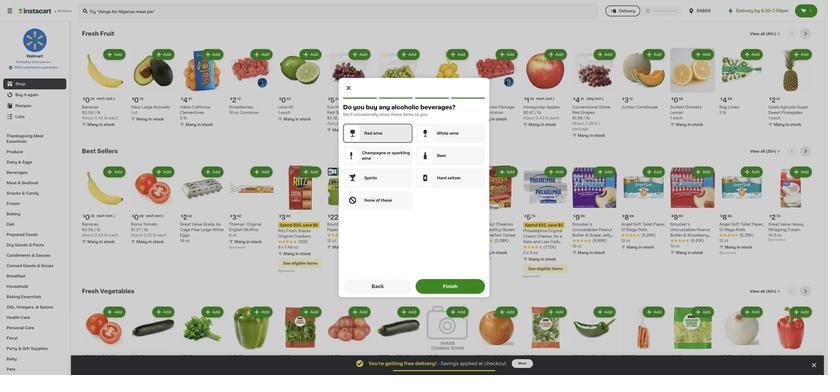 Task type: locate. For each thing, give the bounding box(es) containing it.
1 horizontal spatial wine
[[373, 132, 383, 135]]

smucker's inside smucker's uncrustables peanut butter & grape jelly sandwich
[[572, 223, 592, 227]]

$ inside $ 0 74
[[132, 97, 134, 101]]

1 save from the left
[[548, 224, 557, 228]]

red down sun
[[327, 111, 335, 115]]

0 vertical spatial $ 0 28 each (est.)
[[132, 215, 164, 221]]

california inside the halos california clementines 3 lb
[[192, 105, 210, 109]]

0 vertical spatial cream
[[788, 228, 801, 232]]

1 onions from the left
[[438, 363, 452, 367]]

all inside view all (30+) popup button
[[761, 150, 765, 153]]

1 $ 8 86 from the left
[[623, 215, 634, 221]]

$ 2 57 up broccoli
[[524, 355, 535, 361]]

butter up jam
[[671, 234, 683, 238]]

sunkist
[[671, 105, 685, 109]]

1 vertical spatial 92
[[237, 215, 241, 218]]

1 toilet from the left
[[643, 223, 653, 227]]

12 inside product group
[[327, 239, 331, 243]]

1 inside lime 42 1 each
[[278, 111, 280, 115]]

0 horizontal spatial $ 2 57
[[328, 355, 339, 361]]

3 grapes from the left
[[581, 111, 595, 115]]

& left candy
[[22, 192, 25, 195]]

2 $ 9 96 from the left
[[574, 215, 585, 221]]

/ down honeycrisp
[[535, 111, 537, 115]]

1 all from the top
[[761, 32, 765, 36]]

&
[[18, 161, 21, 164], [18, 181, 21, 185], [22, 192, 25, 195], [684, 234, 687, 238], [585, 234, 589, 238], [29, 244, 32, 247], [32, 254, 35, 258], [37, 264, 40, 268], [36, 306, 39, 310], [18, 347, 21, 351]]

ct inside thomas' original english muffins 6 ct
[[233, 234, 237, 238]]

each (est.) up checkout.
[[489, 355, 507, 358]]

& inside smucker's uncrustables peanut butter & strawberry jam sandwich
[[684, 234, 687, 238]]

1 inside button
[[810, 9, 812, 13]]

$0.28 each (estimated) element
[[131, 213, 176, 222], [82, 353, 127, 363]]

eggs
[[22, 161, 32, 164], [180, 234, 190, 238]]

value for $ 2 78
[[780, 223, 791, 227]]

fresh left the fruit
[[82, 31, 99, 37]]

0.44 down $ 0 25 each (est.)
[[95, 234, 103, 238]]

1 view from the top
[[750, 32, 760, 36]]

x down lifestyle
[[527, 251, 529, 255]]

recipes
[[15, 104, 31, 108]]

1 soft from the left
[[633, 223, 642, 227]]

1 horizontal spatial 57
[[531, 355, 535, 359]]

each (est.) for $ 0 87
[[391, 355, 409, 358]]

to
[[415, 113, 419, 117]]

2 onions from the left
[[491, 363, 504, 367]]

original inside philadelphia original cream cheese, for a keto and low carb lifestyle
[[548, 229, 563, 233]]

california for halos california clementines 3 lb
[[192, 105, 210, 109]]

green for grapes
[[376, 105, 388, 109]]

sandwich down grape
[[572, 239, 591, 243]]

white inside add your shopping preferences element
[[437, 132, 449, 135]]

bananas down $ 0 25
[[82, 105, 98, 109]]

fresh fruit
[[82, 31, 114, 37]]

item carousel region
[[82, 28, 813, 142], [82, 146, 813, 282], [82, 287, 813, 376]]

0 horizontal spatial peanut
[[599, 228, 612, 232]]

view all (40+) for 1
[[750, 290, 777, 294]]

seedless down $4.81 per package (estimated) element on the top
[[389, 105, 407, 109]]

these right of
[[381, 199, 392, 203]]

$ 5 76
[[524, 215, 536, 221]]

wine down champagne
[[362, 157, 371, 161]]

uncrustables for strawberry
[[671, 228, 696, 232]]

92 up 'thomas''
[[237, 215, 241, 218]]

2 peanut from the left
[[599, 228, 612, 232]]

onions for green onions 5.5 oz
[[438, 363, 452, 367]]

see eligible items down 1.48
[[283, 262, 318, 266]]

1 0.44 from the top
[[95, 116, 103, 120]]

2 great from the left
[[769, 223, 779, 227]]

save right $32,
[[548, 224, 557, 228]]

lifestyle
[[523, 246, 540, 250]]

see eligible items button for 3
[[278, 259, 323, 268]]

0 vertical spatial goods
[[15, 244, 28, 247]]

great value heavy whipping cream 16 fl oz
[[769, 223, 804, 238]]

shop link
[[3, 79, 66, 90]]

0 horizontal spatial $ 0 28 each (est.)
[[83, 355, 115, 361]]

57 up yellow
[[335, 355, 339, 359]]

1 spend from the left
[[525, 224, 538, 228]]

green inside green onions 5.5 oz
[[425, 363, 437, 367]]

/ inside "spanish onions $0.88 / lb"
[[487, 369, 488, 373]]

$ inside $ 2 42
[[181, 215, 183, 218]]

about down $1.27
[[131, 234, 143, 238]]

x for 5
[[527, 251, 529, 255]]

2 angel from the left
[[720, 223, 731, 227]]

green for 5.5
[[425, 363, 437, 367]]

(40+) for 1
[[766, 290, 777, 294]]

98 inside $ 4 98
[[728, 97, 732, 101]]

$ 2 57 for yellow onion bag
[[328, 355, 339, 361]]

0 vertical spatial breakfast
[[484, 234, 502, 238]]

in
[[148, 117, 152, 121], [296, 117, 299, 121], [492, 117, 495, 121], [99, 123, 103, 127], [541, 123, 544, 127], [688, 123, 692, 127], [197, 123, 201, 127], [786, 123, 790, 127], [345, 128, 348, 132], [394, 134, 397, 138], [590, 134, 593, 138], [99, 240, 103, 244], [246, 240, 250, 244], [148, 240, 152, 244], [345, 246, 348, 250], [639, 246, 642, 250], [737, 246, 741, 250], [688, 251, 692, 255], [492, 251, 495, 255], [590, 251, 593, 255], [296, 252, 299, 256], [541, 258, 544, 262]]

1 great from the left
[[180, 223, 191, 227]]

eligible down 1.48
[[292, 262, 306, 266]]

free up the $3.68 element
[[490, 206, 499, 210]]

2 10 from the left
[[572, 245, 577, 249]]

peanut up strawberry
[[697, 228, 711, 232]]

2 view all (40+) button from the top
[[748, 287, 783, 297]]

0 vertical spatial eligible
[[292, 262, 306, 266]]

2 grapes from the left
[[336, 111, 350, 115]]

1 vertical spatial eggs
[[180, 234, 190, 238]]

cream inside philadelphia original cream cheese, for a keto and low carb lifestyle
[[523, 235, 536, 239]]

all
[[57, 10, 61, 13]]

conventional globe red grapes $1.98 / lb about 2.28 lb / package
[[572, 105, 611, 131]]

goods inside canned goods & soups link
[[23, 264, 36, 268]]

10 ct down smucker's uncrustables peanut butter & grape jelly sandwich
[[572, 245, 582, 249]]

$ inside $ 1 48
[[770, 355, 772, 359]]

1 10 ct from the left
[[671, 245, 680, 249]]

1 bananas $0.58 / lb about 0.44 lb each from the top
[[82, 105, 118, 120]]

2 save from the left
[[303, 224, 312, 228]]

california right premium
[[443, 105, 462, 109]]

bananas $0.58 / lb about 0.44 lb each down $ 0 25 each (est.)
[[82, 223, 118, 238]]

2 (40+) from the top
[[766, 290, 777, 294]]

$ inside $ 0 79 each (est.)
[[721, 355, 723, 359]]

0 vertical spatial $0.58
[[82, 111, 93, 115]]

96 for smucker's uncrustables peanut butter & grape jelly sandwich
[[581, 215, 585, 218]]

0 horizontal spatial 9
[[576, 215, 580, 221]]

lb inside the halos california clementines 3 lb
[[183, 116, 187, 120]]

wine for red wine
[[373, 132, 383, 135]]

guarantee
[[42, 66, 58, 69]]

3 4 from the left
[[576, 97, 580, 103]]

98 inside $ 1 98
[[677, 355, 682, 359]]

98 for 0
[[630, 355, 634, 359]]

0 horizontal spatial angel soft toilet paper, 12 mega rolls
[[622, 223, 666, 232]]

about left 2.28
[[572, 122, 584, 126]]

it
[[24, 93, 27, 97]]

1 vertical spatial essentials
[[21, 295, 41, 299]]

$ inside $ 1 98
[[672, 355, 674, 359]]

0 horizontal spatial 5
[[330, 97, 335, 103]]

1 horizontal spatial mega
[[725, 228, 735, 232]]

2 86 from the left
[[728, 215, 732, 218]]

2 96 from the left
[[581, 215, 585, 218]]

$ 9 96 up smucker's uncrustables peanut butter & strawberry jam sandwich
[[672, 215, 683, 221]]

package inside sun harvest seedless red grapes $2.18 / lb about 2.4 lb / package
[[354, 122, 370, 126]]

each inside '$0.87 each (estimated)' element
[[391, 355, 399, 358]]

you
[[353, 105, 365, 110]]

2 $ 8 86 from the left
[[721, 215, 732, 221]]

grapes down any
[[376, 111, 390, 115]]

1 vertical spatial view all (40+)
[[750, 290, 777, 294]]

0 horizontal spatial original
[[247, 223, 261, 227]]

green onions 5.5 oz
[[425, 363, 452, 373]]

smucker's uncrustables peanut butter & grape jelly sandwich
[[572, 223, 612, 243]]

1 bananas from the top
[[82, 105, 98, 109]]

1 smucker's from the left
[[671, 223, 691, 227]]

14
[[777, 97, 780, 101]]

/pkg inside $ 4 81 /pkg (est.)
[[390, 97, 398, 100]]

4 4 from the left
[[723, 97, 727, 103]]

2 horizontal spatial original
[[548, 229, 563, 233]]

2
[[232, 97, 236, 103], [772, 97, 776, 103], [720, 111, 722, 115], [425, 116, 428, 120], [183, 215, 187, 221], [772, 215, 776, 221], [523, 251, 526, 255], [527, 355, 531, 361], [281, 355, 286, 361], [330, 355, 335, 361]]

5 for $ 5 23 /pkg (est.)
[[330, 97, 335, 103]]

wine down show
[[373, 132, 383, 135]]

cheese,
[[537, 235, 553, 239]]

5 left 23 at the left
[[330, 97, 335, 103]]

3 view from the top
[[750, 290, 760, 294]]

0 vertical spatial 92
[[433, 97, 438, 101]]

$ inside the $ 3 88
[[279, 215, 281, 218]]

2 view all (40+) from the top
[[750, 290, 777, 294]]

0 horizontal spatial 42
[[188, 215, 192, 218]]

3 up 'thomas''
[[232, 215, 237, 221]]

fresh for halos california clementines
[[82, 31, 99, 37]]

bananas $0.58 / lb about 0.44 lb each for each (est.)
[[82, 223, 118, 238]]

these
[[391, 113, 402, 117], [381, 199, 392, 203]]

value inside great value heavy whipping cream 16 fl oz
[[780, 223, 791, 227]]

0 horizontal spatial x
[[282, 246, 284, 250]]

fresh down $20,
[[286, 229, 297, 233]]

78
[[777, 215, 781, 218]]

about inside honeycrisp apples $2.87 / lb about 0.43 lb each
[[523, 116, 535, 120]]

4 for $ 4 51
[[576, 97, 580, 103]]

each (est.) for $ 0 67
[[489, 355, 507, 358]]

25 for $ 0 25 each (est.)
[[90, 215, 95, 218]]

0 horizontal spatial green
[[376, 105, 388, 109]]

canned goods & soups link
[[3, 261, 66, 271]]

oz inside the strawberries 16 oz container
[[234, 111, 239, 115]]

red inside sun harvest seedless red grapes $2.18 / lb about 2.4 lb / package
[[327, 111, 335, 115]]

1 vertical spatial 25
[[90, 215, 95, 218]]

2 25 from the top
[[90, 215, 95, 218]]

(est.) inside the $ 5 23 /pkg (est.)
[[350, 97, 359, 100]]

0 vertical spatial 25
[[90, 97, 95, 101]]

2 soft from the left
[[732, 223, 740, 227]]

product group containing 22
[[327, 166, 372, 252]]

sellers
[[97, 148, 118, 154]]

1 $0.58 from the top
[[82, 111, 93, 115]]

2 smucker's from the left
[[572, 223, 592, 227]]

fresh left vegetables
[[82, 289, 99, 295]]

2 $0.58 from the top
[[82, 228, 93, 232]]

0 horizontal spatial california
[[192, 105, 210, 109]]

all for 8
[[761, 150, 765, 153]]

getting
[[385, 362, 403, 366]]

$5 up a
[[558, 224, 563, 228]]

(est.) inside $ 0 18 each (est.)
[[596, 355, 605, 358]]

2 rolls from the left
[[736, 228, 746, 232]]

$0.58 down $ 0 25
[[82, 111, 93, 115]]

★★★★★
[[327, 234, 346, 238], [327, 234, 346, 238], [622, 234, 641, 238], [622, 234, 641, 238], [720, 234, 739, 238], [720, 234, 739, 238], [671, 239, 690, 243], [671, 239, 690, 243], [474, 239, 493, 243], [474, 239, 493, 243], [572, 239, 592, 243], [572, 239, 592, 243], [278, 240, 297, 244], [278, 240, 297, 244], [523, 246, 543, 250], [523, 246, 543, 250]]

meat & seafood link
[[3, 178, 66, 188]]

california up clementines
[[192, 105, 210, 109]]

$ 3 88
[[279, 215, 291, 221]]

tomato
[[143, 223, 158, 227]]

lb inside zucchini squash $1.48 / lb
[[390, 369, 394, 373]]

oz right fl
[[777, 234, 782, 238]]

2 10 ct from the left
[[572, 245, 582, 249]]

0 vertical spatial $0.28 each (estimated) element
[[131, 213, 176, 222]]

2 vertical spatial free
[[474, 234, 483, 238]]

items
[[403, 113, 414, 117], [307, 262, 318, 266], [552, 267, 563, 271]]

1 view all (40+) button from the top
[[748, 28, 783, 39]]

free inside honey nut cheerios heart healthy gluten free breakfast cereal
[[474, 234, 483, 238]]

$ 0 68
[[230, 355, 242, 361], [132, 355, 144, 361]]

baby
[[7, 358, 17, 361]]

walmart
[[27, 54, 43, 58]]

3 all from the top
[[761, 290, 765, 294]]

0 horizontal spatial angel
[[622, 223, 633, 227]]

$ 5 34
[[475, 97, 487, 103]]

0 horizontal spatial (5.29k)
[[642, 234, 656, 238]]

delivery inside button
[[619, 9, 636, 13]]

1 horizontal spatial toilet
[[741, 223, 751, 227]]

2 california from the left
[[443, 105, 462, 109]]

original inside ritz fresh stacks original crackers
[[278, 235, 293, 239]]

57 for broccoli wokly
[[531, 355, 535, 359]]

0 vertical spatial bag
[[720, 105, 727, 109]]

each inside honeycrisp apples $2.87 / lb about 0.43 lb each
[[550, 116, 560, 120]]

92
[[433, 97, 438, 101], [237, 215, 241, 218]]

care for health care
[[21, 316, 30, 320]]

1 96 from the left
[[679, 215, 683, 218]]

0 horizontal spatial rolls
[[638, 228, 648, 232]]

2 uncrustables from the left
[[572, 228, 598, 232]]

0 vertical spatial bananas
[[82, 105, 98, 109]]

eligible down 2 x 8 oz
[[537, 267, 551, 271]]

baking essentials link
[[3, 292, 66, 303]]

grapes down conventional
[[581, 111, 595, 115]]

beverages?
[[421, 105, 456, 110]]

eligible for 3
[[292, 262, 306, 266]]

/ right $1.27
[[142, 228, 143, 232]]

18 for 22
[[339, 215, 343, 218]]

smucker's up jam
[[671, 223, 691, 227]]

8 x 1.48 oz
[[278, 246, 298, 250]]

2 horizontal spatial /pkg
[[587, 97, 594, 100]]

1 horizontal spatial delivery
[[736, 9, 754, 13]]

/ right $0.88
[[487, 369, 488, 373]]

1 /pkg from the left
[[390, 97, 398, 100]]

fresh for 0
[[82, 289, 99, 295]]

save up stacks
[[303, 224, 312, 228]]

each inside $ 0 18 each (est.)
[[587, 355, 595, 358]]

about down $2.18
[[327, 122, 339, 126]]

0 horizontal spatial items
[[307, 262, 318, 266]]

package down 2.28
[[572, 127, 589, 131]]

10 for smucker's uncrustables peanut butter & grape jelly sandwich
[[572, 245, 577, 249]]

white down the bag
[[437, 132, 449, 135]]

sandwich inside smucker's uncrustables peanut butter & grape jelly sandwich
[[572, 239, 591, 243]]

2 bananas from the top
[[82, 223, 98, 227]]

eligible for 5
[[537, 267, 551, 271]]

$ 2 57 up yellow
[[328, 355, 339, 361]]

finish
[[443, 285, 458, 289]]

1 horizontal spatial each (est.)
[[391, 355, 409, 358]]

about inside sun harvest seedless red grapes $2.18 / lb about 2.4 lb / package
[[327, 122, 339, 126]]

items down (105)
[[307, 262, 318, 266]]

10
[[671, 245, 675, 249], [572, 245, 577, 249]]

$ 0 25 each (est.)
[[83, 215, 115, 221]]

16 left fl
[[769, 234, 773, 238]]

eggs inside great value grade aa cage free large white eggs 18 oz
[[180, 234, 190, 238]]

1 vertical spatial cream
[[523, 235, 536, 239]]

spend for 3
[[280, 224, 293, 228]]

crackers
[[294, 235, 311, 239]]

1 california from the left
[[192, 105, 210, 109]]

4 left 51
[[576, 97, 580, 103]]

health care link
[[3, 313, 66, 323]]

2 inside bag limes 2 lb
[[720, 111, 722, 115]]

0 horizontal spatial great
[[180, 223, 191, 227]]

10 down jam
[[671, 245, 675, 249]]

$1.98 down any
[[376, 116, 387, 120]]

8
[[625, 215, 629, 221], [723, 215, 727, 221], [278, 246, 281, 250], [530, 251, 533, 255]]

view inside popup button
[[750, 150, 760, 153]]

1 horizontal spatial eggs
[[180, 234, 190, 238]]

clementines
[[180, 111, 204, 115]]

about down show
[[376, 122, 388, 126]]

1 horizontal spatial $5
[[558, 224, 563, 228]]

$ 9 96 up smucker's uncrustables peanut butter & grape jelly sandwich
[[574, 215, 585, 221]]

25 inside $ 0 25
[[90, 97, 95, 101]]

red down occasionally
[[365, 132, 372, 135]]

2 horizontal spatial 98
[[728, 97, 732, 101]]

1 vertical spatial $0.25 each (estimated) element
[[82, 213, 127, 222]]

sponsored badge image for angel soft toilet paper, 12 mega rolls
[[720, 252, 736, 255]]

/ up 2.28
[[584, 116, 585, 120]]

1 vertical spatial eligible
[[537, 267, 551, 271]]

25 for $ 0 25
[[90, 97, 95, 101]]

None search field
[[78, 3, 598, 19]]

recipes link
[[3, 100, 66, 111]]

1 10 from the left
[[671, 245, 675, 249]]

2 12 ct from the left
[[622, 239, 631, 243]]

bag right onion
[[353, 363, 360, 367]]

pineapples
[[782, 111, 803, 115]]

3 /pkg from the left
[[587, 97, 594, 100]]

$0.88
[[474, 369, 486, 373]]

product group
[[82, 48, 127, 129], [131, 48, 176, 123], [180, 48, 225, 129], [229, 48, 274, 115], [278, 48, 323, 123], [327, 48, 372, 134], [376, 48, 421, 139], [425, 48, 470, 121], [474, 48, 519, 123], [523, 48, 568, 129], [572, 48, 617, 139], [622, 48, 666, 110], [671, 48, 715, 129], [720, 48, 764, 115], [769, 48, 813, 129], [82, 166, 127, 246], [131, 166, 176, 246], [180, 166, 225, 244], [229, 166, 274, 251], [278, 166, 323, 274], [327, 166, 372, 252], [376, 166, 421, 246], [425, 166, 470, 238], [474, 166, 519, 262], [523, 166, 568, 280], [572, 166, 617, 257], [622, 166, 666, 252], [671, 166, 715, 257], [720, 166, 764, 256], [769, 166, 813, 243], [82, 306, 127, 376], [131, 306, 176, 374], [180, 306, 225, 374], [229, 306, 274, 376], [278, 306, 323, 376], [327, 306, 372, 374], [376, 306, 421, 376], [425, 306, 470, 376], [474, 306, 519, 376], [523, 306, 568, 374], [572, 306, 617, 376], [622, 306, 666, 376], [671, 306, 715, 376], [720, 306, 764, 376], [769, 306, 813, 376]]

add your shopping preferences element
[[339, 78, 490, 298]]

apples
[[547, 105, 560, 109]]

peanut for grape
[[599, 228, 612, 232]]

1 vertical spatial view
[[750, 150, 760, 153]]

sponsored badge image
[[769, 239, 785, 242], [229, 247, 246, 250], [720, 252, 736, 255], [474, 257, 491, 261], [278, 270, 295, 273], [523, 275, 540, 279]]

0 horizontal spatial $ 8 86
[[623, 215, 634, 221]]

2 (5.29k) from the left
[[740, 234, 754, 238]]

avocado
[[153, 105, 170, 109]]

1 sandwich from the left
[[680, 239, 699, 243]]

california inside premium california lemons 2 lb bag
[[443, 105, 462, 109]]

see
[[283, 262, 291, 266], [528, 267, 536, 271]]

/pkg inside the $ 5 23 /pkg (est.)
[[342, 97, 349, 100]]

1 12 ct from the left
[[327, 239, 336, 243]]

$0.58 down $ 0 25 each (est.)
[[82, 228, 93, 232]]

1 grapes from the left
[[376, 111, 390, 115]]

0 vertical spatial see eligible items
[[283, 262, 318, 266]]

1 horizontal spatial onions
[[491, 363, 504, 367]]

seafood
[[22, 181, 38, 185]]

1 vertical spatial care
[[25, 327, 34, 330]]

2 bananas $0.58 / lb about 0.44 lb each from the top
[[82, 223, 118, 238]]

main content containing 0
[[71, 22, 824, 376]]

each (est.) up you're getting free delivery!
[[391, 355, 409, 358]]

bananas for 0
[[82, 105, 98, 109]]

9 up smucker's uncrustables peanut butter & grape jelly sandwich
[[576, 215, 580, 221]]

roma tomato $1.27 / lb about 0.22 lb each
[[131, 223, 167, 238]]

0 horizontal spatial 96
[[581, 215, 585, 218]]

4 for $ 4 97
[[183, 97, 188, 103]]

0 horizontal spatial grapes
[[336, 111, 350, 115]]

sponsored badge image for honey nut cheerios heart healthy gluten free breakfast cereal
[[474, 257, 491, 261]]

oz down the strawberries
[[234, 111, 239, 115]]

18 inside $ 22 18
[[339, 215, 343, 218]]

oz inside green onions 5.5 oz
[[432, 369, 437, 373]]

stock inside raspberries package 12 oz container many in stock
[[496, 117, 507, 121]]

best sellers
[[82, 148, 118, 154]]

57
[[531, 355, 535, 359], [335, 355, 339, 359]]

everyday store prices
[[16, 61, 50, 64]]

bag down $ 4 98 on the right top of page
[[720, 105, 727, 109]]

1 butter from the left
[[671, 234, 683, 238]]

breakfast up household
[[7, 275, 26, 278]]

great for $ 2 78
[[769, 223, 779, 227]]

2 horizontal spatial 28
[[286, 355, 290, 359]]

see eligible items for 5
[[528, 267, 563, 271]]

2 spend from the left
[[280, 224, 293, 228]]

each (est.) inside '$0.87 each (estimated)' element
[[391, 355, 409, 358]]

view all (40+) for 2
[[750, 32, 777, 36]]

2 value from the left
[[780, 223, 791, 227]]

globe
[[599, 105, 611, 109]]

0 horizontal spatial large
[[142, 105, 152, 109]]

each (est.)
[[97, 97, 115, 100], [391, 355, 409, 358], [489, 355, 507, 358]]

1 9 from the left
[[674, 215, 678, 221]]

1 horizontal spatial $ 8 86
[[721, 215, 732, 221]]

broccoli
[[523, 363, 539, 367]]

1 4 from the left
[[379, 97, 384, 103]]

sandwich down strawberry
[[680, 239, 699, 243]]

see for 5
[[528, 267, 536, 271]]

10 ct for smucker's uncrustables peanut butter & grape jelly sandwich
[[572, 245, 582, 249]]

for
[[554, 235, 559, 239]]

smucker's for smucker's uncrustables peanut butter & strawberry jam sandwich
[[671, 223, 691, 227]]

condiments & sauces
[[7, 254, 50, 258]]

delivery!
[[415, 362, 437, 366]]

aa
[[216, 223, 221, 227]]

4 for $ 4 98
[[723, 97, 727, 103]]

mega
[[626, 228, 637, 232], [725, 228, 735, 232]]

0
[[85, 97, 90, 103], [674, 97, 678, 103], [134, 97, 139, 103], [281, 97, 286, 103], [85, 215, 90, 221], [134, 215, 139, 221], [85, 355, 90, 361], [232, 355, 237, 361], [379, 355, 384, 361], [134, 355, 139, 361], [183, 355, 188, 361], [429, 355, 433, 361], [478, 355, 482, 361], [576, 355, 580, 361], [625, 355, 629, 361], [723, 355, 728, 361]]

/pkg for 4
[[390, 97, 398, 100]]

oz inside broccoli wokly 12 oz
[[528, 369, 533, 373]]

1 horizontal spatial $ 3 92
[[426, 97, 438, 103]]

2 4 from the left
[[183, 97, 188, 103]]

harvest
[[335, 105, 351, 109]]

1 $5 from the left
[[558, 224, 563, 228]]

0 horizontal spatial seedless
[[351, 105, 369, 109]]

1 peanut from the left
[[697, 228, 711, 232]]

oz right 5.5
[[432, 369, 437, 373]]

peanut
[[697, 228, 711, 232], [599, 228, 612, 232]]

4 left 81
[[379, 97, 384, 103]]

2 vertical spatial items
[[552, 267, 563, 271]]

alcoholic
[[391, 105, 419, 110]]

/pkg right 51
[[587, 97, 594, 100]]

large inside hass large avocado 1 ct
[[142, 105, 152, 109]]

16 inside the strawberries 16 oz container
[[229, 111, 233, 115]]

10 for smucker's uncrustables peanut butter & strawberry jam sandwich
[[671, 245, 675, 249]]

1 horizontal spatial value
[[780, 223, 791, 227]]

3 for jumbo cantaloupe
[[625, 97, 629, 103]]

& left pasta
[[29, 244, 32, 247]]

oz inside great value heavy whipping cream 16 fl oz
[[777, 234, 782, 238]]

28 for rightmost $0.28 each (estimated) element
[[139, 215, 144, 218]]

spend up philadelphia
[[525, 224, 538, 228]]

1 (40+) from the top
[[766, 32, 777, 36]]

broccoli wokly 12 oz
[[523, 363, 552, 373]]

3 up premium
[[429, 97, 433, 103]]

58
[[679, 97, 683, 101]]

delivery for delivery
[[619, 9, 636, 13]]

condiments
[[7, 254, 31, 258]]

/pkg right 81
[[390, 97, 398, 100]]

2 seedless from the left
[[351, 105, 369, 109]]

94804 button
[[688, 3, 721, 19]]

2 9 from the left
[[576, 215, 580, 221]]

1 vertical spatial bananas
[[82, 223, 98, 227]]

1 25 from the top
[[90, 97, 95, 101]]

main content
[[71, 22, 824, 376]]

delivery by 6:30-7:00pm
[[736, 9, 789, 13]]

see eligible items button for 5
[[523, 265, 568, 274]]

2.28
[[585, 122, 594, 126]]

nut
[[488, 223, 495, 227]]

care up floral link
[[25, 327, 34, 330]]

$ 2 57 for broccoli wokly
[[524, 355, 535, 361]]

0.22
[[144, 234, 152, 238]]

essentials up oils, vinegars, & spices on the left bottom of the page
[[21, 295, 41, 299]]

$1.98 down conventional
[[572, 116, 583, 120]]

original up muffins
[[247, 223, 261, 227]]

97 for halos california clementines
[[188, 97, 192, 101]]

$5.23 per package (estimated) element
[[327, 95, 372, 104]]

0 horizontal spatial 92
[[237, 215, 241, 218]]

2 horizontal spatial free
[[490, 206, 499, 210]]

1 $0.25 each (estimated) element from the top
[[82, 95, 127, 104]]

seedless
[[389, 105, 407, 109], [351, 105, 369, 109]]

eggs down cage
[[180, 234, 190, 238]]

health
[[7, 316, 20, 320]]

goods
[[15, 244, 28, 247], [23, 264, 36, 268]]

spend up ritz
[[280, 224, 293, 228]]

0 vertical spatial all
[[761, 32, 765, 36]]

0 horizontal spatial spend
[[280, 224, 293, 228]]

$1.98 inside "conventional globe red grapes $1.98 / lb about 2.28 lb / package"
[[572, 116, 583, 120]]

1 vertical spatial green
[[425, 363, 437, 367]]

1 view all (40+) from the top
[[750, 32, 777, 36]]

$ inside $ 0 25
[[83, 97, 85, 101]]

2 0.44 from the top
[[95, 234, 103, 238]]

jam
[[671, 239, 679, 243]]

1 horizontal spatial 16
[[769, 234, 773, 238]]

$ inside "$ 4 97"
[[181, 97, 183, 101]]

honeycrisp apples $2.87 / lb about 0.43 lb each
[[523, 105, 560, 120]]

heavy
[[792, 223, 804, 227]]

sponsored badge image for thomas' original english muffins
[[229, 247, 246, 250]]

1 horizontal spatial 92
[[433, 97, 438, 101]]

0 vertical spatial these
[[391, 113, 402, 117]]

$ inside $ 0 67
[[475, 355, 478, 359]]

/pkg right 23 at the left
[[342, 97, 349, 100]]

view for 8
[[750, 150, 760, 153]]

1 vertical spatial view all (40+) button
[[748, 287, 783, 297]]

spend for 5
[[525, 224, 538, 228]]

each (est.) inside the $0.67 each (estimated) element
[[489, 355, 507, 358]]

0 vertical spatial fresh
[[82, 31, 99, 37]]

10 down smucker's uncrustables peanut butter & grape jelly sandwich
[[572, 245, 577, 249]]

onions inside green onions 5.5 oz
[[438, 363, 452, 367]]

2 $0.25 each (estimated) element from the top
[[82, 213, 127, 222]]

57 up broccoli
[[531, 355, 535, 359]]

51
[[581, 97, 584, 101]]

1 horizontal spatial breakfast
[[484, 234, 502, 238]]

value inside great value grade aa cage free large white eggs 18 oz
[[192, 223, 202, 227]]

1 $1.98 from the left
[[376, 116, 387, 120]]

2 view from the top
[[750, 150, 760, 153]]

1 horizontal spatial red
[[365, 132, 372, 135]]

about down $2.87
[[523, 116, 535, 120]]

1 horizontal spatial green
[[425, 363, 437, 367]]

2 paper, from the left
[[752, 223, 764, 227]]

2 vertical spatial original
[[278, 235, 293, 239]]

2 butter from the left
[[572, 234, 584, 238]]

spend $20, save $5
[[280, 224, 318, 228]]

$0.58 for each (est.)
[[82, 228, 93, 232]]

eggs inside dairy & eggs 'link'
[[22, 161, 32, 164]]

1 vertical spatial 16
[[769, 234, 773, 238]]

0 horizontal spatial toilet
[[643, 223, 653, 227]]

$0.25 each (estimated) element
[[82, 95, 127, 104], [82, 213, 127, 222]]

$ 0 79 each (est.)
[[721, 355, 753, 361]]

1 horizontal spatial butter
[[671, 234, 683, 238]]

essentials down thanksgiving
[[7, 140, 27, 144]]

2 angel soft toilet paper, 12 mega rolls from the left
[[720, 223, 764, 232]]

each inside $ 0 25 each (est.)
[[97, 215, 105, 218]]

0 horizontal spatial 16
[[229, 111, 233, 115]]

0 horizontal spatial 12 ct
[[327, 239, 336, 243]]

smucker's for smucker's uncrustables peanut butter & grape jelly sandwich
[[572, 223, 592, 227]]

1 (5.29k) from the left
[[642, 234, 656, 238]]

honeycrisp
[[523, 105, 546, 109]]

3 for spend $20, save $5
[[281, 215, 286, 221]]

0 horizontal spatial 86
[[630, 215, 634, 218]]

& inside smucker's uncrustables peanut butter & grape jelly sandwich
[[585, 234, 589, 238]]

these up the 2.43
[[391, 113, 402, 117]]

$0.18 each (estimated) element
[[572, 353, 617, 363]]

$1.98 inside green seedless grapes bag $1.98 / lb about 2.43 lb / package
[[376, 116, 387, 120]]

1 $ 9 96 from the left
[[672, 215, 683, 221]]

0 horizontal spatial mega
[[626, 228, 637, 232]]

$ 9 96
[[672, 215, 683, 221], [574, 215, 585, 221]]

1 vertical spatial fresh
[[286, 229, 297, 233]]

value up whipping
[[780, 223, 791, 227]]

1 horizontal spatial 12 ct
[[622, 239, 631, 243]]

1 horizontal spatial original
[[278, 235, 293, 239]]

1 horizontal spatial /pkg
[[390, 97, 398, 100]]

0.44 for 0
[[95, 116, 103, 120]]

each inside sunkist growers lemon 1 each
[[673, 116, 683, 120]]

many in stock inside product group
[[333, 246, 360, 250]]

2 /pkg from the left
[[342, 97, 349, 100]]

each inside $ 0 79 each (est.)
[[734, 355, 743, 358]]

2 $5 from the left
[[313, 224, 318, 228]]

1 horizontal spatial peanut
[[697, 228, 711, 232]]

2 $1.98 from the left
[[572, 116, 583, 120]]

0 vertical spatial 18
[[339, 215, 343, 218]]

$ inside $ 2 72
[[230, 97, 232, 101]]

1 horizontal spatial 5
[[478, 97, 482, 103]]

1 horizontal spatial 9
[[674, 215, 678, 221]]

angel soft toilet paper, 12 mega rolls
[[622, 223, 666, 232], [720, 223, 764, 232]]

1 uncrustables from the left
[[671, 228, 696, 232]]

peanut inside smucker's uncrustables peanut butter & grape jelly sandwich
[[599, 228, 612, 232]]

1 vertical spatial 18
[[180, 239, 184, 243]]

package down the 2.43
[[376, 127, 393, 131]]

sandwich for grape
[[572, 239, 591, 243]]

cream up 'keto'
[[523, 235, 536, 239]]

1 seedless from the left
[[389, 105, 407, 109]]

pets link
[[3, 365, 66, 375]]

green up 5.5
[[425, 363, 437, 367]]

79
[[728, 355, 732, 359]]

bananas $0.58 / lb about 0.44 lb each
[[82, 105, 118, 120], [82, 223, 118, 238]]

0 horizontal spatial $0.28 each (estimated) element
[[82, 353, 127, 363]]

1 value from the left
[[192, 223, 202, 227]]

2 sandwich from the left
[[572, 239, 591, 243]]

goods down the condiments & sauces
[[23, 264, 36, 268]]

2 all from the top
[[761, 150, 765, 153]]

each inside lime 42 1 each
[[281, 111, 290, 115]]

5 left '34'
[[478, 97, 482, 103]]

everyday
[[16, 61, 31, 64]]

$ inside $ 4 81 /pkg (est.)
[[377, 97, 379, 101]]

1 horizontal spatial bag
[[391, 111, 399, 115]]

0 horizontal spatial $ 3 92
[[230, 215, 241, 221]]

/ inside roma tomato $1.27 / lb about 0.22 lb each
[[142, 228, 143, 232]]

personal care
[[7, 327, 34, 330]]

red down conventional
[[572, 111, 580, 115]]

each (est.) right $ 0 25
[[97, 97, 115, 100]]

oz inside great value grade aa cage free large white eggs 18 oz
[[185, 239, 190, 243]]

0 horizontal spatial 98
[[630, 355, 634, 359]]

/ down zucchini
[[388, 369, 389, 373]]

peanut inside smucker's uncrustables peanut butter & strawberry jam sandwich
[[697, 228, 711, 232]]

$ inside $ 5 34
[[475, 97, 478, 101]]

97 for green onions
[[434, 355, 438, 359]]

eggs down produce link at the left of page
[[22, 161, 32, 164]]

$0.58
[[82, 111, 93, 115], [82, 228, 93, 232]]

9 up smucker's uncrustables peanut butter & strawberry jam sandwich
[[674, 215, 678, 221]]

42 up cage
[[188, 215, 192, 218]]



Task type: vqa. For each thing, say whether or not it's contained in the screenshot.


Task type: describe. For each thing, give the bounding box(es) containing it.
$ inside $ 1 24 each (est.)
[[524, 97, 527, 101]]

butter for smucker's uncrustables peanut butter & grape jelly sandwich
[[572, 234, 584, 238]]

bananas for each (est.)
[[82, 223, 98, 227]]

seedless inside green seedless grapes bag $1.98 / lb about 2.43 lb / package
[[389, 105, 407, 109]]

spanish onions $0.88 / lb
[[474, 363, 504, 373]]

0 horizontal spatial 68
[[139, 355, 144, 359]]

deli link
[[3, 220, 66, 230]]

supplies
[[31, 347, 48, 351]]

at
[[479, 362, 483, 366]]

baking essentials
[[7, 295, 41, 299]]

save for 3
[[303, 224, 312, 228]]

$1.24 each (estimated) element
[[523, 95, 568, 104]]

sparkling
[[392, 151, 410, 155]]

23
[[335, 97, 340, 101]]

1 vertical spatial these
[[381, 199, 392, 203]]

5.5
[[425, 369, 431, 373]]

1 item carousel region from the top
[[82, 28, 813, 142]]

12 ct inside product group
[[327, 239, 336, 243]]

satisfaction
[[23, 66, 41, 69]]

$0.58 for 0
[[82, 111, 93, 115]]

3 for premium california lemons
[[429, 97, 433, 103]]

$4.81 per package (estimated) element
[[376, 95, 421, 104]]

instacart logo image
[[19, 8, 51, 14]]

oz inside raspberries package 12 oz container many in stock
[[479, 111, 484, 115]]

•
[[438, 362, 440, 366]]

sun harvest seedless red grapes $2.18 / lb about 2.4 lb / package
[[327, 105, 370, 126]]

california for premium california lemons 2 lb bag
[[443, 105, 462, 109]]

stores
[[62, 10, 72, 13]]

$1.98 for grapes
[[376, 116, 387, 120]]

$ inside $ 0 18 each (est.)
[[574, 355, 576, 359]]

dairy & eggs link
[[3, 157, 66, 168]]

oz right 1.48
[[294, 246, 298, 250]]

care for personal care
[[25, 327, 34, 330]]

98 for 1
[[677, 355, 682, 359]]

& left soups
[[37, 264, 40, 268]]

$ inside $ 3 12
[[623, 97, 625, 101]]

household link
[[3, 282, 66, 292]]

back button
[[343, 280, 413, 294]]

grape
[[590, 234, 601, 238]]

in inside raspberries package 12 oz container many in stock
[[492, 117, 495, 121]]

oils, vinegars, & spices
[[7, 306, 53, 310]]

(est.) inside $ 0 25 each (est.)
[[106, 215, 115, 218]]

& right meat
[[18, 181, 21, 185]]

92 for thomas' original english muffins
[[237, 215, 241, 218]]

$ inside $ 0 87
[[377, 355, 379, 359]]

sponsored badge image for great value heavy whipping cream
[[769, 239, 785, 242]]

wine inside "champagne or sparkling wine"
[[362, 157, 371, 161]]

1 horizontal spatial 68
[[238, 355, 242, 359]]

canned goods & soups
[[7, 264, 54, 268]]

1 inside upala agricola super sweet pineapples 1 each
[[769, 116, 770, 120]]

white inside great value grade aa cage free large white eggs 18 oz
[[213, 228, 224, 232]]

$ 3 92 for premium california lemons
[[426, 97, 438, 103]]

76
[[532, 215, 536, 218]]

ct inside hass large avocado 1 ct
[[134, 111, 138, 115]]

hass
[[131, 105, 141, 109]]

occasionally
[[354, 113, 379, 117]]

28 for bottom $0.28 each (estimated) element
[[90, 355, 95, 359]]

towels
[[339, 228, 353, 232]]

x for 3
[[282, 246, 284, 250]]

$ 0 74
[[132, 97, 143, 103]]

$ 0 33
[[279, 97, 291, 103]]

92 for premium california lemons
[[433, 97, 438, 101]]

see for 3
[[283, 262, 291, 266]]

3 for thomas' original english muffins
[[232, 215, 237, 221]]

personal
[[7, 327, 24, 330]]

$ inside $ 2 78
[[770, 215, 772, 218]]

goods for canned
[[23, 264, 36, 268]]

$0.79 each (estimated) element
[[720, 353, 764, 363]]

large inside great value grade aa cage free large white eggs 18 oz
[[201, 228, 212, 232]]

$ inside $ 0 58
[[672, 97, 674, 101]]

$ 4 51
[[574, 97, 584, 103]]

$5 for 5
[[558, 224, 563, 228]]

88
[[286, 215, 291, 218]]

3 inside the halos california clementines 3 lb
[[180, 116, 183, 120]]

$ 0 28 each (est.) for rightmost $0.28 each (estimated) element
[[132, 215, 164, 221]]

/ right the 2.43
[[403, 122, 404, 126]]

grapes inside green seedless grapes bag $1.98 / lb about 2.43 lb / package
[[376, 111, 390, 115]]

each inside upala agricola super sweet pineapples 1 each
[[771, 116, 781, 120]]

whipping
[[769, 228, 787, 232]]

/ right 2.4
[[351, 122, 353, 126]]

0 vertical spatial free
[[490, 206, 499, 210]]

1 rolls from the left
[[638, 228, 648, 232]]

grade
[[203, 223, 215, 227]]

0 horizontal spatial bag
[[353, 363, 360, 367]]

(est.) inside '$4.51 per package (estimated)' element
[[595, 97, 604, 100]]

vegetables
[[100, 289, 134, 295]]

$2.87
[[523, 111, 534, 115]]

original for muffins
[[247, 223, 261, 227]]

sun
[[327, 105, 335, 109]]

seltzer
[[448, 176, 461, 180]]

super
[[797, 105, 809, 109]]

each inside roma tomato $1.27 / lb about 0.22 lb each
[[158, 234, 167, 238]]

gift
[[22, 347, 30, 351]]

select-
[[342, 223, 356, 227]]

onions for spanish onions $0.88 / lb
[[491, 363, 504, 367]]

lists
[[15, 115, 25, 119]]

package for about 2.43 lb / package
[[376, 127, 393, 131]]

$ 9 96 for smucker's uncrustables peanut butter & grape jelly sandwich
[[574, 215, 585, 221]]

great value grade aa cage free large white eggs 18 oz
[[180, 223, 224, 243]]

$0.67 each (estimated) element
[[474, 353, 519, 363]]

48
[[775, 355, 780, 359]]

12 inside $ 3 12
[[630, 97, 633, 101]]

produce
[[7, 150, 23, 154]]

delivery for delivery by 6:30-7:00pm
[[736, 9, 754, 13]]

oz down lifestyle
[[534, 251, 538, 255]]

zucchini
[[376, 363, 393, 367]]

lists link
[[3, 111, 66, 122]]

2 toilet from the left
[[741, 223, 751, 227]]

(est.) inside '$0.87 each (estimated)' element
[[400, 355, 409, 358]]

upala agricola super sweet pineapples 1 each
[[769, 105, 809, 120]]

free inside great value grade aa cage free large white eggs 18 oz
[[191, 228, 200, 232]]

2 item carousel region from the top
[[82, 146, 813, 282]]

bakery
[[7, 212, 20, 216]]

seedless inside sun harvest seedless red grapes $2.18 / lb about 2.4 lb / package
[[351, 105, 369, 109]]

about inside "conventional globe red grapes $1.98 / lb about 2.28 lb / package"
[[572, 122, 584, 126]]

2 inside premium california lemons 2 lb bag
[[425, 116, 428, 120]]

5 for $ 5 76
[[527, 215, 531, 221]]

many inside raspberries package 12 oz container many in stock
[[480, 117, 491, 121]]

save for 5
[[548, 224, 557, 228]]

lb inside bag limes 2 lb
[[723, 111, 727, 115]]

$ inside $ 0 33
[[279, 97, 281, 101]]

$ inside $ 5 76
[[524, 215, 527, 218]]

(40+) for 2
[[766, 32, 777, 36]]

10 ct for smucker's uncrustables peanut butter & strawberry jam sandwich
[[671, 245, 680, 249]]

42 inside lime 42 1 each
[[288, 105, 293, 109]]

about down $ 0 25 each (est.)
[[82, 234, 94, 238]]

& left gift
[[18, 347, 21, 351]]

you're getting free delivery!
[[369, 362, 437, 366]]

/ right 2.28
[[599, 122, 601, 126]]

0 horizontal spatial $ 0 68
[[132, 355, 144, 361]]

view for 4
[[750, 32, 760, 36]]

87
[[385, 355, 389, 359]]

12 inside raspberries package 12 oz container many in stock
[[474, 111, 478, 115]]

/pkg inside '$4.51 per package (estimated)' element
[[587, 97, 594, 100]]

canned
[[7, 264, 22, 268]]

1 mega from the left
[[626, 228, 637, 232]]

5 for $ 5 34
[[478, 97, 482, 103]]

/ up 2.4
[[338, 116, 340, 120]]

each inside the $0.67 each (estimated) element
[[489, 355, 497, 358]]

$20,
[[293, 224, 302, 228]]

vinegars,
[[16, 306, 35, 310]]

$4.51 per package (estimated) element
[[572, 95, 617, 104]]

green seedless grapes bag $1.98 / lb about 2.43 lb / package
[[376, 105, 407, 131]]

1 angel from the left
[[622, 223, 633, 227]]

fl
[[774, 234, 776, 238]]

bag inside bag limes 2 lb
[[720, 105, 727, 109]]

1 angel soft toilet paper, 12 mega rolls from the left
[[622, 223, 666, 232]]

bananas $0.58 / lb about 0.44 lb each for 0
[[82, 105, 118, 120]]

$1.98 for red
[[572, 116, 583, 120]]

items inside do you buy any alcoholic beverages? we'll occasionally show these items to you.
[[403, 113, 414, 117]]

thomas'
[[229, 223, 246, 227]]

/pkg for 5
[[342, 97, 349, 100]]

2 $ 0 97 from the left
[[426, 355, 438, 361]]

4 for $ 4 81 /pkg (est.)
[[379, 97, 384, 103]]

grapes inside sun harvest seedless red grapes $2.18 / lb about 2.4 lb / package
[[336, 111, 350, 115]]

walmart logo image
[[23, 28, 47, 52]]

$ inside $ 4 51
[[574, 97, 576, 101]]

(5.51k)
[[691, 239, 704, 243]]

items for 5
[[552, 267, 563, 271]]

bag inside green seedless grapes bag $1.98 / lb about 2.43 lb / package
[[391, 111, 399, 115]]

12 inside broccoli wokly 12 oz
[[523, 369, 527, 373]]

1 horizontal spatial $0.28 each (estimated) element
[[131, 213, 176, 222]]

lb inside premium california lemons 2 lb bag
[[429, 116, 432, 120]]

1 paper, from the left
[[654, 223, 666, 227]]

service type group
[[605, 5, 682, 16]]

& left sauces
[[32, 254, 35, 258]]

these inside do you buy any alcoholic beverages? we'll occasionally show these items to you.
[[391, 113, 402, 117]]

0.44 for each (est.)
[[95, 234, 103, 238]]

thomas' original english muffins 6 ct
[[229, 223, 261, 238]]

100%
[[14, 66, 22, 69]]

28 inside $ 2 28
[[286, 355, 290, 359]]

$1.27
[[131, 228, 141, 232]]

22
[[330, 215, 339, 221]]

$ inside the $ 5 23 /pkg (est.)
[[328, 97, 330, 101]]

& inside 'link'
[[18, 161, 21, 164]]

(est.) inside the $0.67 each (estimated) element
[[498, 355, 507, 358]]

prepared foods
[[7, 233, 38, 237]]

wine for white wine
[[450, 132, 459, 135]]

gluten-
[[475, 206, 490, 210]]

spend $32, save $5
[[525, 224, 563, 228]]

9 for smucker's uncrustables peanut butter & grape jelly sandwich
[[576, 215, 580, 221]]

(est.) inside $ 4 81 /pkg (est.)
[[399, 97, 408, 100]]

size
[[360, 223, 368, 227]]

treatment tracker modal dialog
[[71, 356, 824, 376]]

42 inside $ 2 42
[[188, 215, 192, 218]]

2 mega from the left
[[725, 228, 735, 232]]

upala
[[769, 105, 780, 109]]

about down $ 0 25
[[82, 116, 94, 120]]

/ down $ 0 25 each (est.)
[[94, 228, 96, 232]]

grapes inside "conventional globe red grapes $1.98 / lb about 2.28 lb / package"
[[581, 111, 595, 115]]

container
[[485, 111, 504, 115]]

96 for smucker's uncrustables peanut butter & strawberry jam sandwich
[[679, 215, 683, 218]]

(3.38k)
[[495, 239, 509, 243]]

$ inside $ 2 28
[[279, 355, 281, 359]]

& left spices
[[36, 306, 39, 310]]

pets
[[7, 368, 15, 372]]

bounty select-a-size paper towels
[[327, 223, 368, 232]]

everyday store prices link
[[16, 60, 53, 64]]

yellow onion bag
[[327, 363, 360, 367]]

honey nut cheerios heart healthy gluten free breakfast cereal
[[474, 223, 516, 238]]

18 for 0
[[581, 355, 585, 359]]

6
[[229, 234, 232, 238]]

/ inside honeycrisp apples $2.87 / lb about 0.43 lb each
[[535, 111, 537, 115]]

red inside add your shopping preferences element
[[365, 132, 372, 135]]

view all (30+)
[[750, 150, 777, 153]]

low
[[542, 240, 549, 244]]

$ inside $ 0 98
[[623, 355, 625, 359]]

all for 4
[[761, 32, 765, 36]]

$ inside $ 0 25 each (est.)
[[83, 215, 85, 218]]

1 86 from the left
[[630, 215, 634, 218]]

personal care link
[[3, 323, 66, 334]]

$ 3 92 for thomas' original english muffins
[[230, 215, 241, 221]]

1 $ 0 97 from the left
[[181, 355, 193, 361]]

goods for dry
[[15, 244, 28, 247]]

red inside "conventional globe red grapes $1.98 / lb about 2.28 lb / package"
[[572, 111, 580, 115]]

(est.) inside $ 1 24 each (est.)
[[546, 97, 555, 100]]

value for $ 2 42
[[192, 223, 202, 227]]

(7.72k)
[[544, 246, 557, 250]]

soups
[[41, 264, 54, 268]]

(est.) inside $ 0 79 each (est.)
[[743, 355, 753, 358]]

yellow
[[327, 363, 339, 367]]

view all (40+) button for 2
[[748, 28, 783, 39]]

candy
[[26, 192, 39, 195]]

bounty
[[327, 223, 341, 227]]

$2.18
[[327, 116, 337, 120]]

butter for smucker's uncrustables peanut butter & strawberry jam sandwich
[[671, 234, 683, 238]]

9 for smucker's uncrustables peanut butter & strawberry jam sandwich
[[674, 215, 678, 221]]

breakfast inside honey nut cheerios heart healthy gluten free breakfast cereal
[[484, 234, 502, 238]]

$0.87 each (estimated) element
[[376, 353, 421, 363]]

uncrustables for grape
[[572, 228, 598, 232]]

18 inside great value grade aa cage free large white eggs 18 oz
[[180, 239, 184, 243]]

$ 5 23 /pkg (est.)
[[328, 97, 359, 103]]

you're
[[369, 362, 384, 366]]

do
[[343, 105, 352, 110]]

$3.68 element
[[474, 213, 519, 222]]

sandwich for strawberry
[[680, 239, 699, 243]]

peanut for strawberry
[[697, 228, 711, 232]]

condiments & sauces link
[[3, 251, 66, 261]]

1 vertical spatial breakfast
[[7, 275, 26, 278]]

sunkist growers lemon 1 each
[[671, 105, 702, 120]]

1 vertical spatial $0.28 each (estimated) element
[[82, 353, 127, 363]]

1 horizontal spatial $ 0 68
[[230, 355, 242, 361]]

$ inside the $ 2 14
[[770, 97, 772, 101]]

essentials inside 'thanksgiving meal essentials'
[[7, 140, 27, 144]]

$ inside $ 4 98
[[721, 97, 723, 101]]

$0.25 each (estimated) element for each (est.)
[[82, 213, 127, 222]]

3 12 ct from the left
[[720, 239, 729, 243]]

each inside $ 1 24 each (est.)
[[536, 97, 545, 100]]

67
[[483, 355, 487, 359]]

items for 3
[[307, 262, 318, 266]]

/ down $ 0 25
[[94, 111, 96, 115]]

(30+)
[[766, 150, 777, 153]]

/ up the 2.43
[[388, 116, 389, 120]]

each (est.) for $ 0 25
[[97, 97, 115, 100]]

$ 0 28 each (est.) for bottom $0.28 each (estimated) element
[[83, 355, 115, 361]]

lb inside "spanish onions $0.88 / lb"
[[489, 369, 493, 373]]

a-
[[356, 223, 360, 227]]

57 for yellow onion bag
[[335, 355, 339, 359]]

original for cheese,
[[548, 229, 563, 233]]

cream inside great value heavy whipping cream 16 fl oz
[[788, 228, 801, 232]]

$0.25 each (estimated) element for 0
[[82, 95, 127, 104]]

94804
[[697, 9, 711, 13]]

great for $ 2 42
[[180, 223, 191, 227]]

$ 1 48
[[770, 355, 780, 361]]

3 item carousel region from the top
[[82, 287, 813, 376]]



